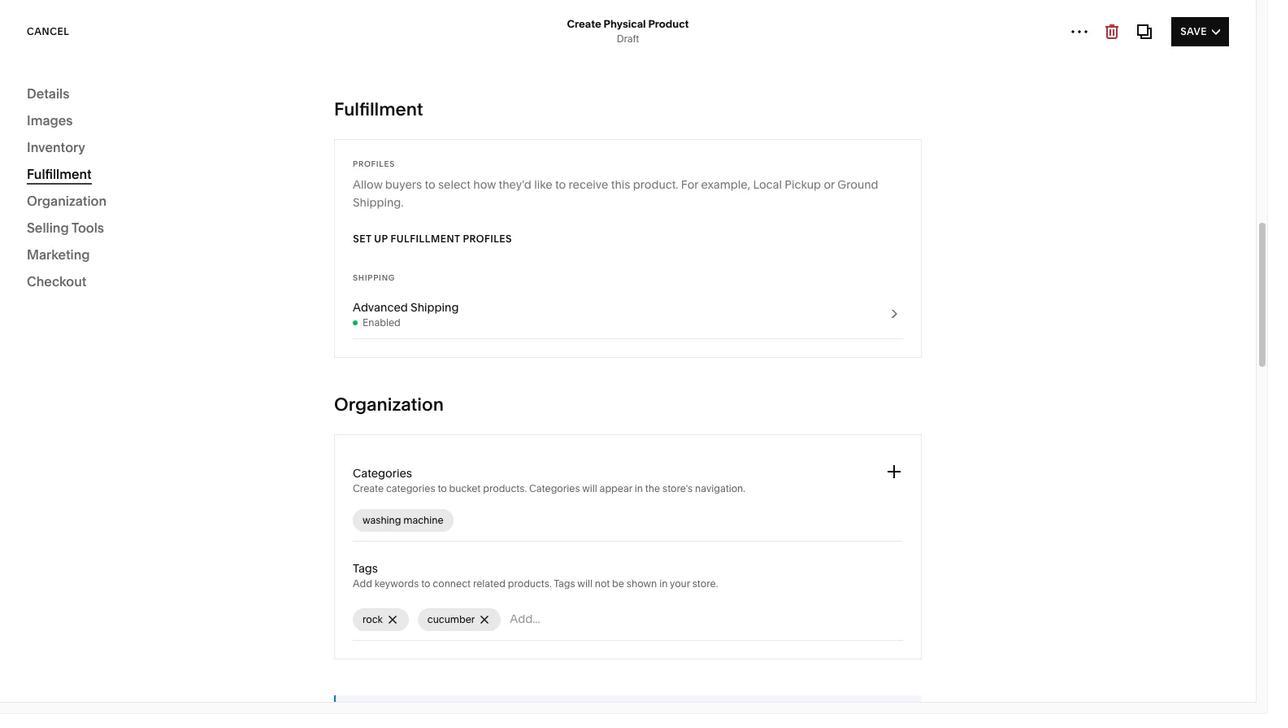 Task type: vqa. For each thing, say whether or not it's contained in the screenshot.
Containers to the right
no



Task type: locate. For each thing, give the bounding box(es) containing it.
1 horizontal spatial organization
[[334, 394, 444, 416]]

tools up invoicing link
[[72, 220, 104, 236]]

1 vertical spatial products
[[302, 177, 351, 192]]

products down inventory
[[36, 160, 85, 175]]

shown
[[627, 578, 657, 590]]

2 vertical spatial fulfillment
[[391, 233, 460, 245]]

2 vertical spatial create
[[389, 579, 430, 595]]

rock
[[363, 613, 383, 626]]

products for products
[[36, 160, 85, 175]]

tags right of
[[554, 578, 576, 590]]

categories left appear
[[530, 482, 580, 495]]

ground
[[838, 177, 879, 192]]

set
[[257, 106, 286, 128], [353, 233, 372, 245]]

0 horizontal spatial get started button
[[389, 627, 458, 656]]

profiles down the "how"
[[463, 233, 512, 245]]

selling tools up invoicing
[[27, 220, 104, 236]]

0 horizontal spatial up
[[290, 106, 312, 128]]

1 horizontal spatial set
[[353, 233, 372, 245]]

1 horizontal spatial in
[[660, 578, 668, 590]]

your
[[316, 106, 354, 128], [379, 193, 399, 205], [670, 578, 691, 590]]

organization down subscription
[[334, 394, 444, 416]]

or inside create a guided series of lessons to teach a skill or educate on a topic
[[686, 579, 698, 595]]

organization up discounts
[[27, 193, 107, 209]]

create left physical
[[567, 17, 602, 30]]

shipping up 'advanced'
[[353, 273, 396, 282]]

1 vertical spatial create
[[353, 482, 384, 495]]

0 horizontal spatial get
[[389, 635, 409, 647]]

started down appointments
[[900, 635, 946, 647]]

create for create a guided series of lessons to teach a skill or educate on a topic
[[389, 579, 430, 595]]

0 vertical spatial for
[[682, 177, 699, 192]]

offer
[[855, 685, 882, 699]]

add inside the tags add keywords to connect related products. tags will not be shown in your store.
[[353, 578, 372, 590]]

tools down invoicing link
[[75, 271, 103, 286]]

2 vertical spatial add
[[353, 578, 372, 590]]

invoicing
[[36, 243, 85, 258]]

selling down the images
[[27, 130, 69, 146]]

none field containing rock
[[353, 600, 904, 641]]

a down subscription
[[340, 336, 346, 349]]

categories up categories
[[353, 466, 412, 481]]

edit
[[1174, 35, 1197, 47]]

2 get from the left
[[877, 635, 898, 647]]

create up the sell
[[353, 482, 384, 495]]

to inside create a guided series of lessons to teach a skill or educate on a topic
[[596, 579, 608, 595]]

get started button down cucumber on the left of page
[[389, 627, 458, 656]]

add left products
[[302, 193, 321, 205]]

tags
[[353, 561, 378, 576], [554, 578, 576, 590]]

discounts
[[36, 216, 90, 230]]

1 vertical spatial your
[[379, 193, 399, 205]]

None field
[[353, 600, 904, 641]]

0 horizontal spatial get started
[[389, 635, 458, 647]]

products for products add products to your inventory.
[[302, 177, 351, 192]]

to left be
[[596, 579, 608, 595]]

0 horizontal spatial your
[[316, 106, 354, 128]]

1 horizontal spatial categories
[[530, 482, 580, 495]]

1 horizontal spatial up
[[374, 233, 388, 245]]

product
[[649, 17, 689, 30]]

1 horizontal spatial get started button
[[877, 627, 946, 656]]

discounts link
[[36, 209, 190, 237]]

1 horizontal spatial started
[[900, 635, 946, 647]]

0 vertical spatial up
[[290, 106, 312, 128]]

add left "keywords"
[[353, 578, 372, 590]]

bucket
[[450, 482, 481, 495]]

products inside products add products to your inventory.
[[302, 177, 351, 192]]

tags up "keywords"
[[353, 561, 378, 576]]

tags add keywords to connect related products. tags will not be shown in your store.
[[353, 561, 719, 590]]

products up products
[[302, 177, 351, 192]]

to up inventory.
[[425, 177, 436, 192]]

edit site button
[[1165, 27, 1231, 56]]

1 horizontal spatial get
[[877, 635, 898, 647]]

0 vertical spatial in
[[635, 482, 643, 495]]

website link
[[27, 100, 181, 120]]

fulfillment inside button
[[391, 233, 460, 245]]

acuity scheduling sell live, scheduled services, coaching appointments or classes
[[877, 556, 1113, 613]]

create up the educate
[[389, 579, 430, 595]]

this
[[612, 177, 631, 192]]

0 vertical spatial products.
[[483, 482, 527, 495]]

1 horizontal spatial for
[[682, 177, 699, 192]]

get started down appointments
[[877, 635, 946, 647]]

0 horizontal spatial started
[[412, 635, 458, 647]]

to up the educate
[[421, 578, 431, 590]]

get started button down appointments
[[877, 627, 946, 656]]

1 vertical spatial plan.
[[529, 685, 555, 699]]

0 vertical spatial fulfillment
[[334, 98, 424, 120]]

shipping right 'advanced'
[[411, 300, 459, 315]]

0 vertical spatial will
[[583, 482, 598, 495]]

choose
[[302, 336, 338, 349]]

1 vertical spatial profiles
[[463, 233, 512, 245]]

0 vertical spatial create
[[567, 17, 602, 30]]

related
[[473, 578, 506, 590]]

your inside the tags add keywords to connect related products. tags will not be shown in your store.
[[670, 578, 691, 590]]

2 get started from the left
[[877, 635, 946, 647]]

skill
[[659, 579, 683, 595]]

in right shown
[[660, 578, 668, 590]]

1 vertical spatial will
[[578, 578, 593, 590]]

local
[[754, 177, 783, 192]]

1 vertical spatial tags
[[554, 578, 576, 590]]

0 vertical spatial products
[[36, 160, 85, 175]]

for inside 'allow buyers to select how they'd like to receive this product. for example, local pickup or ground shipping.'
[[682, 177, 699, 192]]

to left bucket
[[438, 482, 447, 495]]

store's
[[663, 482, 693, 495]]

products link
[[36, 154, 190, 181]]

up up 'get'
[[374, 233, 388, 245]]

washing
[[363, 514, 401, 526]]

organization
[[27, 193, 107, 209], [334, 394, 444, 416]]

machine
[[404, 514, 444, 526]]

or
[[824, 177, 835, 192], [686, 579, 698, 595], [966, 597, 979, 613]]

started down cucumber on the left of page
[[412, 635, 458, 647]]

to down allow
[[368, 193, 377, 205]]

up inside "set up fulfillment profiles" button
[[374, 233, 388, 245]]

1 vertical spatial up
[[374, 233, 388, 245]]

appointments
[[877, 597, 963, 613]]

or inside 'allow buyers to select how they'd like to receive this product. for example, local pickup or ground shipping.'
[[824, 177, 835, 192]]

your left store
[[316, 106, 354, 128]]

your left the store.
[[670, 578, 691, 590]]

will inside the tags add keywords to connect related products. tags will not be shown in your store.
[[578, 578, 593, 590]]

more
[[253, 496, 298, 518]]

profiles inside "set up fulfillment profiles" button
[[463, 233, 512, 245]]

0 horizontal spatial tags
[[353, 561, 378, 576]]

orders
[[36, 188, 74, 203]]

add
[[302, 193, 321, 205], [302, 265, 321, 277], [353, 578, 372, 590]]

0 horizontal spatial create
[[353, 482, 384, 495]]

add for payments
[[302, 265, 321, 277]]

to right like at the top left
[[556, 177, 566, 192]]

product.
[[633, 177, 679, 192]]

subscription
[[348, 336, 405, 349]]

time,
[[340, 685, 366, 699]]

subscription choose a subscription plan.
[[302, 320, 430, 349]]

0 vertical spatial set
[[257, 106, 286, 128]]

cancel
[[27, 25, 69, 37]]

1 horizontal spatial get started
[[877, 635, 946, 647]]

2 horizontal spatial your
[[670, 578, 691, 590]]

up for your
[[290, 106, 312, 128]]

0 vertical spatial add
[[302, 193, 321, 205]]

to inside categories create categories to bucket products. categories will appear in the store's navigation.
[[438, 482, 447, 495]]

1 horizontal spatial create
[[389, 579, 430, 595]]

add inside payments add a way to get paid.
[[302, 265, 321, 277]]

or down scheduled
[[966, 597, 979, 613]]

0 horizontal spatial organization
[[27, 193, 107, 209]]

2 horizontal spatial or
[[966, 597, 979, 613]]

set inside button
[[353, 233, 372, 245]]

1 get from the left
[[389, 635, 409, 647]]

selling
[[27, 130, 69, 146], [27, 220, 69, 236], [36, 271, 73, 286]]

started for 1st get started button from right
[[900, 635, 946, 647]]

will left not
[[578, 578, 593, 590]]

or right skill
[[686, 579, 698, 595]]

set for set up fulfillment profiles
[[353, 233, 372, 245]]

allow
[[353, 177, 383, 192]]

selling tools link
[[36, 264, 190, 292]]

to left 'get'
[[352, 265, 361, 277]]

1 vertical spatial add
[[302, 265, 321, 277]]

0 vertical spatial or
[[824, 177, 835, 192]]

started
[[412, 635, 458, 647], [900, 635, 946, 647]]

on
[[443, 597, 459, 613]]

selling tools
[[27, 220, 104, 236], [36, 271, 103, 286]]

for left limited
[[271, 685, 288, 699]]

use
[[557, 685, 578, 699]]

get started down cucumber on the left of page
[[389, 635, 458, 647]]

create inside create a guided series of lessons to teach a skill or educate on a topic
[[389, 579, 430, 595]]

to left the sell
[[350, 496, 368, 518]]

0 vertical spatial tools
[[72, 220, 104, 236]]

delete image
[[386, 613, 399, 626]]

2 horizontal spatial create
[[567, 17, 602, 30]]

0 horizontal spatial products
[[36, 160, 85, 175]]

in
[[635, 482, 643, 495], [660, 578, 668, 590]]

live
[[318, 408, 334, 420]]

plan. left use
[[529, 685, 555, 699]]

1 vertical spatial shipping
[[411, 300, 459, 315]]

get down delete icon
[[389, 635, 409, 647]]

enabled
[[363, 316, 401, 329]]

for right product.
[[682, 177, 699, 192]]

0 horizontal spatial in
[[635, 482, 643, 495]]

your inside products add products to your inventory.
[[379, 193, 399, 205]]

get down appointments
[[877, 635, 898, 647]]

set for set up your store
[[257, 106, 286, 128]]

1 vertical spatial products.
[[508, 578, 552, 590]]

1 vertical spatial or
[[686, 579, 698, 595]]

add down payments
[[302, 265, 321, 277]]

selling down marketing
[[36, 271, 73, 286]]

off
[[420, 685, 434, 699]]

1 horizontal spatial tags
[[554, 578, 576, 590]]

cucumber button
[[418, 608, 501, 631]]

1 vertical spatial selling tools
[[36, 271, 103, 286]]

get for second get started button from right
[[389, 635, 409, 647]]

fulfillment up allow
[[334, 98, 424, 120]]

save
[[1181, 25, 1208, 37]]

1 horizontal spatial shipping
[[411, 300, 459, 315]]

or right pickup
[[824, 177, 835, 192]]

in left the
[[635, 482, 643, 495]]

plan. down advanced shipping
[[408, 336, 430, 349]]

how
[[474, 177, 496, 192]]

0 horizontal spatial profiles
[[353, 159, 395, 168]]

tools
[[72, 220, 104, 236], [75, 271, 103, 286]]

selling tools down marketing
[[36, 271, 103, 286]]

create inside create physical product draft
[[567, 17, 602, 30]]

up left store
[[290, 106, 312, 128]]

0 horizontal spatial for
[[271, 685, 288, 699]]

inventory.
[[401, 193, 446, 205]]

0 horizontal spatial or
[[686, 579, 698, 595]]

1 started from the left
[[412, 635, 458, 647]]

your down buyers
[[379, 193, 399, 205]]

acuity
[[877, 556, 917, 573]]

1 horizontal spatial products
[[302, 177, 351, 192]]

1 horizontal spatial profiles
[[463, 233, 512, 245]]

2 vertical spatial or
[[966, 597, 979, 613]]

1 vertical spatial organization
[[334, 394, 444, 416]]

fulfillment
[[334, 98, 424, 120], [27, 166, 92, 182], [391, 233, 460, 245]]

2 vertical spatial your
[[670, 578, 691, 590]]

0 horizontal spatial set
[[257, 106, 286, 128]]

will left appear
[[583, 482, 598, 495]]

1 vertical spatial in
[[660, 578, 668, 590]]

0 horizontal spatial categories
[[353, 466, 412, 481]]

0 vertical spatial tags
[[353, 561, 378, 576]]

0 horizontal spatial shipping
[[353, 273, 396, 282]]

2 started from the left
[[900, 635, 946, 647]]

edit site
[[1174, 35, 1222, 47]]

a left limited
[[291, 685, 297, 699]]

educate
[[389, 597, 440, 613]]

a left way
[[324, 265, 329, 277]]

limited
[[300, 685, 337, 699]]

0 vertical spatial selling
[[27, 130, 69, 146]]

teach
[[611, 579, 646, 595]]

selling up invoicing
[[27, 220, 69, 236]]

fulfillment down inventory.
[[391, 233, 460, 245]]

1 horizontal spatial or
[[824, 177, 835, 192]]

sell
[[372, 496, 401, 518]]

a
[[324, 265, 329, 277], [340, 336, 346, 349], [433, 579, 441, 595], [649, 579, 656, 595], [462, 597, 469, 613], [291, 685, 297, 699]]

take
[[369, 685, 392, 699]]

create
[[567, 17, 602, 30], [353, 482, 384, 495], [389, 579, 430, 595]]

fulfillment up orders
[[27, 166, 92, 182]]

0 vertical spatial plan.
[[408, 336, 430, 349]]

get started button
[[389, 627, 458, 656], [877, 627, 946, 656]]

profiles up allow
[[353, 159, 395, 168]]

a right on
[[462, 597, 469, 613]]

0 horizontal spatial plan.
[[408, 336, 430, 349]]

selling tools inside selling tools link
[[36, 271, 103, 286]]

will inside categories create categories to bucket products. categories will appear in the store's navigation.
[[583, 482, 598, 495]]

live,
[[903, 579, 927, 595]]

1 vertical spatial set
[[353, 233, 372, 245]]

1 horizontal spatial your
[[379, 193, 399, 205]]

up for fulfillment
[[374, 233, 388, 245]]

way
[[331, 265, 349, 277]]

advanced shipping
[[353, 300, 459, 315]]

add inside products add products to your inventory.
[[302, 193, 321, 205]]



Task type: describe. For each thing, give the bounding box(es) containing it.
rock button
[[353, 608, 409, 631]]

0 vertical spatial profiles
[[353, 159, 395, 168]]

a inside "subscription choose a subscription plan."
[[340, 336, 346, 349]]

get for 1st get started button from right
[[877, 635, 898, 647]]

1 vertical spatial categories
[[530, 482, 580, 495]]

example,
[[702, 177, 751, 192]]

series
[[491, 579, 528, 595]]

cucumber
[[428, 613, 475, 626]]

scheduling
[[920, 556, 990, 573]]

expires
[[754, 685, 793, 699]]

more ways to sell
[[253, 496, 401, 518]]

1 horizontal spatial plan.
[[529, 685, 555, 699]]

0 vertical spatial organization
[[27, 193, 107, 209]]

not
[[595, 578, 610, 590]]

subscription
[[302, 320, 371, 335]]

started for second get started button from right
[[412, 635, 458, 647]]

save button
[[1172, 17, 1230, 46]]

guided
[[444, 579, 488, 595]]

delete image
[[479, 613, 492, 626]]

washing machine
[[363, 514, 444, 526]]

2 vertical spatial selling
[[36, 271, 73, 286]]

paid.
[[381, 265, 404, 277]]

create inside categories create categories to bucket products. categories will appear in the store's navigation.
[[353, 482, 384, 495]]

draft
[[617, 33, 640, 45]]

be
[[613, 578, 625, 590]]

details
[[27, 85, 69, 102]]

12/8/2023.
[[796, 685, 852, 699]]

add for products
[[302, 193, 321, 205]]

checkout.
[[698, 685, 751, 699]]

set up your store
[[257, 106, 403, 128]]

pickup
[[785, 177, 822, 192]]

1 vertical spatial tools
[[75, 271, 103, 286]]

1 get started from the left
[[389, 635, 458, 647]]

in inside categories create categories to bucket products. categories will appear in the store's navigation.
[[635, 482, 643, 495]]

navigation.
[[696, 482, 746, 495]]

categories create categories to bucket products. categories will appear in the store's navigation.
[[353, 466, 746, 495]]

keywords
[[375, 578, 419, 590]]

0 vertical spatial your
[[316, 106, 354, 128]]

lessons
[[546, 579, 593, 595]]

new
[[458, 685, 481, 699]]

or inside acuity scheduling sell live, scheduled services, coaching appointments or classes
[[966, 597, 979, 613]]

products. inside the tags add keywords to connect related products. tags will not be shown in your store.
[[508, 578, 552, 590]]

0 vertical spatial categories
[[353, 466, 412, 481]]

coaching
[[1056, 579, 1113, 595]]

sell
[[877, 579, 900, 595]]

Add... field
[[510, 610, 635, 628]]

1 vertical spatial for
[[271, 685, 288, 699]]

store.
[[693, 578, 719, 590]]

to inside payments add a way to get paid.
[[352, 265, 361, 277]]

checkout
[[27, 273, 87, 290]]

and
[[336, 408, 354, 420]]

a left skill
[[649, 579, 656, 595]]

site
[[1200, 35, 1222, 47]]

in inside the tags add keywords to connect related products. tags will not be shown in your store.
[[660, 578, 668, 590]]

ways
[[302, 496, 346, 518]]

like
[[535, 177, 553, 192]]

a left guided
[[433, 579, 441, 595]]

start
[[356, 408, 377, 420]]

products. inside categories create categories to bucket products. categories will appear in the store's navigation.
[[483, 482, 527, 495]]

for a limited time, take 20% off any new website plan. use code w12ctake20 at checkout. expires 12/8/2023. offer terms.
[[271, 685, 918, 699]]

inventory
[[27, 139, 85, 155]]

images
[[27, 112, 73, 129]]

services,
[[998, 579, 1053, 595]]

appear
[[600, 482, 633, 495]]

set up fulfillment profiles
[[353, 233, 512, 245]]

get
[[363, 265, 379, 277]]

buyers
[[385, 177, 422, 192]]

cancel button
[[27, 17, 69, 46]]

0 vertical spatial shipping
[[353, 273, 396, 282]]

any
[[437, 685, 456, 699]]

orders link
[[36, 181, 190, 209]]

create physical product draft
[[567, 17, 689, 45]]

a inside payments add a way to get paid.
[[324, 265, 329, 277]]

physical
[[604, 17, 646, 30]]

payments add a way to get paid.
[[302, 249, 404, 277]]

website
[[483, 685, 526, 699]]

payments
[[302, 249, 355, 263]]

create a guided series of lessons to teach a skill or educate on a topic
[[389, 579, 698, 613]]

20%
[[395, 685, 418, 699]]

create for create physical product draft
[[567, 17, 602, 30]]

allow buyers to select how they'd like to receive this product. for example, local pickup or ground shipping.
[[353, 177, 879, 210]]

1 vertical spatial selling
[[27, 220, 69, 236]]

2 get started button from the left
[[877, 627, 946, 656]]

topic
[[472, 597, 503, 613]]

1 get started button from the left
[[389, 627, 458, 656]]

plan. inside "subscription choose a subscription plan."
[[408, 336, 430, 349]]

categories
[[386, 482, 436, 495]]

code
[[581, 685, 609, 699]]

advanced
[[353, 300, 408, 315]]

to inside the tags add keywords to connect related products. tags will not be shown in your store.
[[421, 578, 431, 590]]

0 vertical spatial selling tools
[[27, 220, 104, 236]]

scheduled
[[930, 579, 995, 595]]

store
[[358, 106, 403, 128]]

they'd
[[499, 177, 532, 192]]

terms.
[[885, 685, 918, 699]]

1 vertical spatial fulfillment
[[27, 166, 92, 182]]

classes
[[982, 597, 1028, 613]]

to inside products add products to your inventory.
[[368, 193, 377, 205]]

connect
[[433, 578, 471, 590]]

publish go live and start selling.
[[302, 392, 411, 420]]

receive
[[569, 177, 609, 192]]

selling link
[[27, 129, 181, 149]]

of
[[531, 579, 543, 595]]



